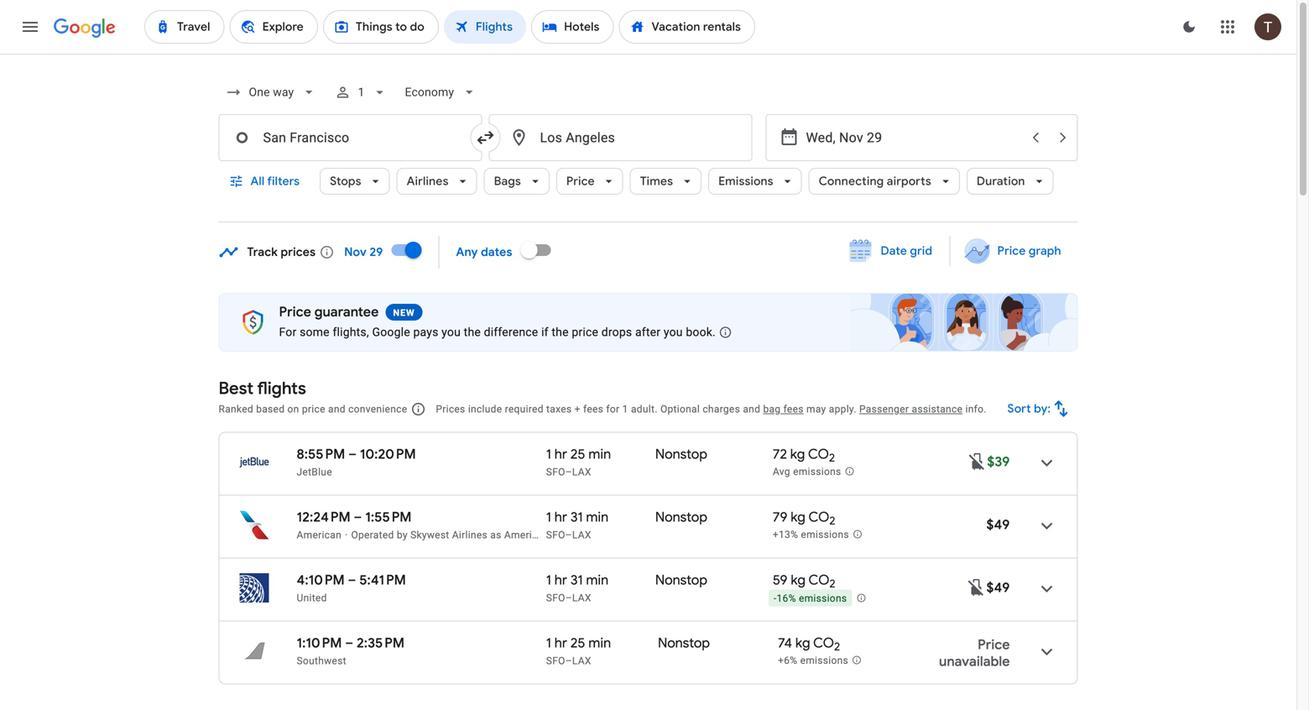 Task type: vqa. For each thing, say whether or not it's contained in the screenshot.
2nd 2017 from the top of the page
no



Task type: describe. For each thing, give the bounding box(es) containing it.
eagle
[[552, 529, 578, 541]]

nov 29
[[344, 245, 383, 260]]

nonstop flight. element for 74
[[658, 635, 710, 654]]

sort
[[1008, 401, 1031, 416]]

Arrival time: 5:41 PM. text field
[[359, 572, 406, 589]]

1 for 10:20 pm
[[546, 446, 551, 463]]

learn more about price guarantee image
[[706, 312, 746, 352]]

sfo for 5:41 pm
[[546, 592, 565, 604]]

ranked based on price and convenience
[[219, 403, 407, 415]]

duration
[[977, 174, 1025, 189]]

Departure time: 4:10 PM. text field
[[297, 572, 345, 589]]

prices
[[281, 245, 316, 260]]

0 horizontal spatial price
[[302, 403, 325, 415]]

72 kg co 2
[[773, 446, 835, 465]]

by:
[[1034, 401, 1051, 416]]

hr for 5:41 pm
[[555, 572, 567, 589]]

co for 74
[[813, 635, 834, 652]]

passenger assistance button
[[859, 403, 963, 415]]

1 for 5:41 pm
[[546, 572, 551, 589]]

connecting
[[819, 174, 884, 189]]

kg for 72
[[790, 446, 805, 463]]

+13%
[[773, 529, 798, 541]]

1 and from the left
[[328, 403, 346, 415]]

29
[[370, 245, 383, 260]]

apply.
[[829, 403, 857, 415]]

price graph
[[997, 243, 1061, 259]]

none search field containing all filters
[[219, 72, 1078, 222]]

flights,
[[333, 325, 369, 339]]

Arrival time: 1:55 PM. text field
[[365, 509, 412, 526]]

drops
[[602, 325, 632, 339]]

bag
[[763, 403, 781, 415]]

airlines button
[[397, 161, 477, 201]]

sfo for 10:20 pm
[[546, 466, 565, 478]]

Arrival time: 2:35 PM. text field
[[357, 635, 405, 652]]

$39
[[987, 453, 1010, 470]]

49 US dollars text field
[[987, 579, 1010, 596]]

grid
[[910, 243, 933, 259]]

price for price
[[566, 174, 595, 189]]

-16% emissions
[[774, 593, 847, 604]]

leaves san francisco international airport at 8:55 pm on wednesday, november 29 and arrives at los angeles international airport at 10:20 pm on wednesday, november 29. element
[[297, 446, 416, 463]]

1 fees from the left
[[583, 403, 604, 415]]

times
[[640, 174, 673, 189]]

nonstop for 79
[[655, 509, 708, 526]]

price unavailable
[[939, 636, 1010, 670]]

any
[[456, 245, 478, 260]]

1 for 1:55 pm
[[546, 509, 551, 526]]

1 american from the left
[[297, 529, 342, 541]]

emissions button
[[708, 161, 802, 201]]

price graph button
[[954, 236, 1075, 266]]

79
[[773, 509, 788, 526]]

based
[[256, 403, 285, 415]]

2 lax from the top
[[572, 529, 591, 541]]

charges
[[703, 403, 740, 415]]

1:55 pm
[[365, 509, 412, 526]]

leaves san francisco international airport at 1:10 pm on wednesday, november 29 and arrives at los angeles international airport at 2:35 pm on wednesday, november 29. element
[[297, 635, 405, 652]]

49 US dollars text field
[[987, 516, 1010, 533]]

convenience
[[348, 403, 407, 415]]

2 you from the left
[[664, 325, 683, 339]]

2:35 pm
[[357, 635, 405, 652]]

New feature text field
[[386, 304, 422, 321]]

1:10 pm – 2:35 pm southwest
[[297, 635, 405, 667]]

duration button
[[967, 161, 1054, 201]]

10:20 pm
[[360, 446, 416, 463]]

74 kg co 2
[[778, 635, 840, 654]]

nonstop for 72
[[655, 446, 708, 463]]

total duration 1 hr 31 min. element for 79
[[546, 509, 655, 528]]

2 sfo from the top
[[546, 529, 565, 541]]

may
[[807, 403, 826, 415]]

leaves san francisco international airport at 4:10 pm on wednesday, november 29 and arrives at los angeles international airport at 5:41 pm on wednesday, november 29. element
[[297, 572, 406, 589]]

loading results progress bar
[[0, 54, 1297, 57]]

nov
[[344, 245, 367, 260]]

main menu image
[[20, 17, 40, 37]]

39 US dollars text field
[[987, 453, 1010, 470]]

sfo for 2:35 pm
[[546, 655, 565, 667]]

connecting airports button
[[809, 161, 960, 201]]

Departure time: 8:55 PM. text field
[[297, 446, 345, 463]]

2 for 74
[[834, 640, 840, 654]]

– inside 4:10 pm – 5:41 pm united
[[348, 572, 356, 589]]

learn more about tracked prices image
[[319, 245, 334, 260]]

co for 59
[[809, 572, 830, 589]]

filters
[[267, 174, 300, 189]]

8:55 pm – 10:20 pm jetblue
[[297, 446, 416, 478]]

this price for this flight doesn't include overhead bin access. if you need a carry-on bag, use the bags filter to update prices. image for $49
[[966, 577, 987, 597]]

kg for 79
[[791, 509, 806, 526]]

lax for 5:41 pm
[[572, 592, 591, 604]]

dates
[[481, 245, 512, 260]]

price for price unavailable
[[978, 636, 1010, 653]]

on
[[287, 403, 299, 415]]

+6%
[[778, 655, 798, 667]]

1 you from the left
[[442, 325, 461, 339]]

sort by:
[[1008, 401, 1051, 416]]

difference
[[484, 325, 538, 339]]

59
[[773, 572, 788, 589]]

airlines inside popup button
[[407, 174, 449, 189]]

1 button
[[328, 72, 395, 112]]

united
[[297, 592, 327, 604]]

price for price guarantee
[[279, 303, 311, 321]]

as
[[490, 529, 502, 541]]

5:41 pm
[[359, 572, 406, 589]]

+6% emissions
[[778, 655, 849, 667]]

kg for 59
[[791, 572, 806, 589]]

stops
[[330, 174, 361, 189]]

$49 for 49 us dollars text box
[[987, 516, 1010, 533]]

prices include required taxes + fees for 1 adult. optional charges and bag fees may apply. passenger assistance
[[436, 403, 963, 415]]

31 for 5:41 pm
[[571, 572, 583, 589]]

12:24 pm – 1:55 pm
[[297, 509, 412, 526]]

operated by skywest airlines as american eagle
[[351, 529, 578, 541]]

connecting airports
[[819, 174, 931, 189]]

lax for 2:35 pm
[[572, 655, 591, 667]]

book.
[[686, 325, 716, 339]]

flight details. leaves san francisco international airport at 12:24 pm on wednesday, november 29 and arrives at los angeles international airport at 1:55 pm on wednesday, november 29. image
[[1027, 506, 1067, 546]]

flights
[[257, 378, 306, 399]]

price guarantee
[[279, 303, 379, 321]]

bag fees button
[[763, 403, 804, 415]]

74
[[778, 635, 792, 652]]

1 hr 31 min sfo – lax for 5:41 pm
[[546, 572, 609, 604]]

4:10 pm
[[297, 572, 345, 589]]

flight details. leaves san francisco international airport at 8:55 pm on wednesday, november 29 and arrives at los angeles international airport at 10:20 pm on wednesday, november 29. image
[[1027, 443, 1067, 483]]

sort by: button
[[1001, 389, 1078, 429]]

bags
[[494, 174, 521, 189]]

25 for 10:20 pm
[[571, 446, 585, 463]]

change appearance image
[[1169, 7, 1209, 47]]

date
[[881, 243, 907, 259]]

best flights
[[219, 378, 306, 399]]

bags button
[[484, 161, 550, 201]]



Task type: locate. For each thing, give the bounding box(es) containing it.
co for 72
[[808, 446, 829, 463]]

and left convenience on the left of the page
[[328, 403, 346, 415]]

1 hr from the top
[[555, 446, 567, 463]]

for
[[279, 325, 297, 339]]

price right bags popup button
[[566, 174, 595, 189]]

31
[[571, 509, 583, 526], [571, 572, 583, 589]]

ranked
[[219, 403, 253, 415]]

1 horizontal spatial airlines
[[452, 529, 488, 541]]

1 $49 from the top
[[987, 516, 1010, 533]]

date grid button
[[837, 236, 946, 266]]

nonstop flight. element for 72
[[655, 446, 708, 465]]

0 horizontal spatial you
[[442, 325, 461, 339]]

1 horizontal spatial fees
[[784, 403, 804, 415]]

total duration 1 hr 25 min. element
[[546, 446, 655, 465], [546, 635, 658, 654]]

emissions down 79 kg co 2
[[801, 529, 849, 541]]

3 lax from the top
[[572, 592, 591, 604]]

Departure time: 1:10 PM. text field
[[297, 635, 342, 652]]

1 1 hr 31 min sfo – lax from the top
[[546, 509, 609, 541]]

co inside 79 kg co 2
[[809, 509, 830, 526]]

price left graph
[[997, 243, 1026, 259]]

all filters
[[251, 174, 300, 189]]

airports
[[887, 174, 931, 189]]

total duration 1 hr 25 min. element for 72
[[546, 446, 655, 465]]

31 up eagle
[[571, 509, 583, 526]]

31 down eagle
[[571, 572, 583, 589]]

2 inside 74 kg co 2
[[834, 640, 840, 654]]

price left flight details. leaves san francisco international airport at 1:10 pm on wednesday, november 29 and arrives at los angeles international airport at 2:35 pm on wednesday, november 29. icon
[[978, 636, 1010, 653]]

hr for 10:20 pm
[[555, 446, 567, 463]]

price for price graph
[[997, 243, 1026, 259]]

and left 'bag'
[[743, 403, 761, 415]]

2 inside 72 kg co 2
[[829, 451, 835, 465]]

2 up -16% emissions
[[830, 577, 836, 591]]

min for 2:35 pm
[[589, 635, 611, 652]]

none text field inside search box
[[219, 114, 482, 161]]

assistance
[[912, 403, 963, 415]]

emissions
[[719, 174, 774, 189]]

1 25 from the top
[[571, 446, 585, 463]]

kg right 74
[[796, 635, 810, 652]]

include
[[468, 403, 502, 415]]

google
[[372, 325, 410, 339]]

1 vertical spatial 25
[[571, 635, 585, 652]]

lax
[[572, 466, 591, 478], [572, 529, 591, 541], [572, 592, 591, 604], [572, 655, 591, 667]]

all filters button
[[219, 161, 313, 201]]

operated
[[351, 529, 394, 541]]

2 the from the left
[[552, 325, 569, 339]]

by
[[397, 529, 408, 541]]

sfo
[[546, 466, 565, 478], [546, 529, 565, 541], [546, 592, 565, 604], [546, 655, 565, 667]]

unavailable
[[939, 653, 1010, 670]]

co up +13% emissions
[[809, 509, 830, 526]]

co up -16% emissions
[[809, 572, 830, 589]]

2 for 59
[[830, 577, 836, 591]]

2 up +6% emissions
[[834, 640, 840, 654]]

None text field
[[219, 114, 482, 161]]

3 sfo from the top
[[546, 592, 565, 604]]

1 vertical spatial total duration 1 hr 25 min. element
[[546, 635, 658, 654]]

hr
[[555, 446, 567, 463], [555, 509, 567, 526], [555, 572, 567, 589], [555, 635, 567, 652]]

2 inside 59 kg co 2
[[830, 577, 836, 591]]

79 kg co 2
[[773, 509, 836, 528]]

you right after
[[664, 325, 683, 339]]

airlines inside "best flights" main content
[[452, 529, 488, 541]]

price inside button
[[997, 243, 1026, 259]]

lax for 10:20 pm
[[572, 466, 591, 478]]

track prices
[[247, 245, 316, 260]]

2 for 72
[[829, 451, 835, 465]]

new
[[393, 308, 415, 318]]

– inside 1:10 pm – 2:35 pm southwest
[[345, 635, 353, 652]]

nonstop for 59
[[655, 572, 708, 589]]

1 total duration 1 hr 31 min. element from the top
[[546, 509, 655, 528]]

pays
[[413, 325, 439, 339]]

emissions down 59 kg co 2
[[799, 593, 847, 604]]

kg right 79
[[791, 509, 806, 526]]

None field
[[219, 77, 324, 107], [398, 77, 484, 107], [219, 77, 324, 107], [398, 77, 484, 107]]

total duration 1 hr 31 min. element
[[546, 509, 655, 528], [546, 572, 655, 591]]

2 1 hr 25 min sfo – lax from the top
[[546, 635, 611, 667]]

None search field
[[219, 72, 1078, 222]]

kg inside 72 kg co 2
[[790, 446, 805, 463]]

1 inside popup button
[[358, 85, 365, 99]]

the right if
[[552, 325, 569, 339]]

1 vertical spatial 31
[[571, 572, 583, 589]]

1 vertical spatial airlines
[[452, 529, 488, 541]]

fees right +
[[583, 403, 604, 415]]

59 kg co 2
[[773, 572, 836, 591]]

0 vertical spatial 31
[[571, 509, 583, 526]]

72
[[773, 446, 787, 463]]

1 hr 31 min sfo – lax
[[546, 509, 609, 541], [546, 572, 609, 604]]

kg for 74
[[796, 635, 810, 652]]

1 31 from the top
[[571, 509, 583, 526]]

1 horizontal spatial price
[[572, 325, 598, 339]]

1
[[358, 85, 365, 99], [622, 403, 628, 415], [546, 446, 551, 463], [546, 509, 551, 526], [546, 572, 551, 589], [546, 635, 551, 652]]

emissions down 72 kg co 2
[[793, 466, 841, 478]]

1 sfo from the top
[[546, 466, 565, 478]]

1 the from the left
[[464, 325, 481, 339]]

track
[[247, 245, 278, 260]]

after
[[635, 325, 661, 339]]

leaves san francisco international airport at 12:24 pm on wednesday, november 29 and arrives at los angeles international airport at 1:55 pm on wednesday, november 29. element
[[297, 509, 412, 526]]

Departure text field
[[806, 115, 1021, 160]]

-
[[774, 593, 777, 604]]

airlines right stops popup button
[[407, 174, 449, 189]]

1 vertical spatial $49
[[987, 579, 1010, 596]]

all
[[251, 174, 265, 189]]

1 hr 25 min sfo – lax
[[546, 446, 611, 478], [546, 635, 611, 667]]

2 total duration 1 hr 25 min. element from the top
[[546, 635, 658, 654]]

total duration 1 hr 31 min. element down eagle
[[546, 572, 655, 591]]

– inside 8:55 pm – 10:20 pm jetblue
[[348, 446, 357, 463]]

2
[[829, 451, 835, 465], [830, 514, 836, 528], [830, 577, 836, 591], [834, 640, 840, 654]]

1 horizontal spatial american
[[504, 529, 549, 541]]

this price for this flight doesn't include overhead bin access. if you need a carry-on bag, use the bags filter to update prices. image for $39
[[967, 451, 987, 471]]

price right on
[[302, 403, 325, 415]]

3 hr from the top
[[555, 572, 567, 589]]

2 $49 from the top
[[987, 579, 1010, 596]]

co inside 74 kg co 2
[[813, 635, 834, 652]]

emissions
[[793, 466, 841, 478], [801, 529, 849, 541], [799, 593, 847, 604], [800, 655, 849, 667]]

2 1 hr 31 min sfo – lax from the top
[[546, 572, 609, 604]]

airlines
[[407, 174, 449, 189], [452, 529, 488, 541]]

price left drops
[[572, 325, 598, 339]]

total duration 1 hr 31 min. element up eagle
[[546, 509, 655, 528]]

this price for this flight doesn't include overhead bin access. if you need a carry-on bag, use the bags filter to update prices. image
[[967, 451, 987, 471], [966, 577, 987, 597]]

emissions down 74 kg co 2
[[800, 655, 849, 667]]

0 horizontal spatial airlines
[[407, 174, 449, 189]]

this price for this flight doesn't include overhead bin access. if you need a carry-on bag, use the bags filter to update prices. image up price unavailable
[[966, 577, 987, 597]]

you
[[442, 325, 461, 339], [664, 325, 683, 339]]

co up avg emissions
[[808, 446, 829, 463]]

nonstop
[[655, 446, 708, 463], [655, 509, 708, 526], [655, 572, 708, 589], [658, 635, 710, 652]]

31 for 1:55 pm
[[571, 509, 583, 526]]

+
[[575, 403, 581, 415]]

2 hr from the top
[[555, 509, 567, 526]]

1 horizontal spatial you
[[664, 325, 683, 339]]

16%
[[777, 593, 796, 604]]

0 vertical spatial total duration 1 hr 31 min. element
[[546, 509, 655, 528]]

2 inside 79 kg co 2
[[830, 514, 836, 528]]

required
[[505, 403, 544, 415]]

2 25 from the top
[[571, 635, 585, 652]]

best flights main content
[[219, 230, 1078, 710]]

adult.
[[631, 403, 658, 415]]

co up +6% emissions
[[813, 635, 834, 652]]

0 horizontal spatial and
[[328, 403, 346, 415]]

if
[[541, 325, 549, 339]]

0 horizontal spatial fees
[[583, 403, 604, 415]]

american down departure time: 12:24 pm. "text field"
[[297, 529, 342, 541]]

2 up +13% emissions
[[830, 514, 836, 528]]

southwest
[[297, 655, 346, 667]]

fees
[[583, 403, 604, 415], [784, 403, 804, 415]]

2 american from the left
[[504, 529, 549, 541]]

guarantee
[[314, 303, 379, 321]]

2 for 79
[[830, 514, 836, 528]]

1 hr 25 min sfo – lax for 10:20 pm
[[546, 446, 611, 478]]

2 total duration 1 hr 31 min. element from the top
[[546, 572, 655, 591]]

any dates
[[456, 245, 512, 260]]

1 hr 25 min sfo – lax for 2:35 pm
[[546, 635, 611, 667]]

emissions for 79
[[801, 529, 849, 541]]

0 vertical spatial this price for this flight doesn't include overhead bin access. if you need a carry-on bag, use the bags filter to update prices. image
[[967, 451, 987, 471]]

co for 79
[[809, 509, 830, 526]]

emissions for 74
[[800, 655, 849, 667]]

$49 left flight details. leaves san francisco international airport at 12:24 pm on wednesday, november 29 and arrives at los angeles international airport at 1:55 pm on wednesday, november 29. image
[[987, 516, 1010, 533]]

1 vertical spatial 1 hr 25 min sfo – lax
[[546, 635, 611, 667]]

date grid
[[881, 243, 933, 259]]

nonstop for 74
[[658, 635, 710, 652]]

1 hr 31 min sfo – lax for 1:55 pm
[[546, 509, 609, 541]]

8:55 pm
[[297, 446, 345, 463]]

0 vertical spatial 1 hr 25 min sfo – lax
[[546, 446, 611, 478]]

4 lax from the top
[[572, 655, 591, 667]]

for some flights, google pays you the difference if the price drops after you book.
[[279, 325, 716, 339]]

kg inside 74 kg co 2
[[796, 635, 810, 652]]

1 hr 31 min sfo – lax right the as
[[546, 509, 609, 541]]

25
[[571, 446, 585, 463], [571, 635, 585, 652]]

min
[[589, 446, 611, 463], [586, 509, 609, 526], [586, 572, 609, 589], [589, 635, 611, 652]]

$49 left 'flight details. leaves san francisco international airport at 4:10 pm on wednesday, november 29 and arrives at los angeles international airport at 5:41 pm on wednesday, november 29.' 'icon'
[[987, 579, 1010, 596]]

nonstop flight. element for 79
[[655, 509, 708, 528]]

1 vertical spatial price
[[302, 403, 325, 415]]

0 vertical spatial 1 hr 31 min sfo – lax
[[546, 509, 609, 541]]

1 horizontal spatial the
[[552, 325, 569, 339]]

passenger
[[859, 403, 909, 415]]

kg
[[790, 446, 805, 463], [791, 509, 806, 526], [791, 572, 806, 589], [796, 635, 810, 652]]

find the best price region
[[219, 230, 1078, 279]]

you right pays
[[442, 325, 461, 339]]

price inside popup button
[[566, 174, 595, 189]]

co inside 59 kg co 2
[[809, 572, 830, 589]]

Arrival time: 10:20 PM. text field
[[360, 446, 416, 463]]

1 vertical spatial 1 hr 31 min sfo – lax
[[546, 572, 609, 604]]

+13% emissions
[[773, 529, 849, 541]]

2 up avg emissions
[[829, 451, 835, 465]]

2 and from the left
[[743, 403, 761, 415]]

1 vertical spatial this price for this flight doesn't include overhead bin access. if you need a carry-on bag, use the bags filter to update prices. image
[[966, 577, 987, 597]]

0 vertical spatial total duration 1 hr 25 min. element
[[546, 446, 655, 465]]

kg inside 59 kg co 2
[[791, 572, 806, 589]]

emissions for 72
[[793, 466, 841, 478]]

swap origin and destination. image
[[475, 128, 496, 148]]

1 for 2:35 pm
[[546, 635, 551, 652]]

price up for
[[279, 303, 311, 321]]

total duration 1 hr 25 min. element for 74
[[546, 635, 658, 654]]

25 for 2:35 pm
[[571, 635, 585, 652]]

nonstop flight. element for 59
[[655, 572, 708, 591]]

min for 10:20 pm
[[589, 446, 611, 463]]

2 31 from the top
[[571, 572, 583, 589]]

flight details. leaves san francisco international airport at 1:10 pm on wednesday, november 29 and arrives at los angeles international airport at 2:35 pm on wednesday, november 29. image
[[1027, 632, 1067, 672]]

price inside price unavailable
[[978, 636, 1010, 653]]

co inside 72 kg co 2
[[808, 446, 829, 463]]

4 sfo from the top
[[546, 655, 565, 667]]

total duration 1 hr 31 min. element for 59
[[546, 572, 655, 591]]

0 vertical spatial 25
[[571, 446, 585, 463]]

1 total duration 1 hr 25 min. element from the top
[[546, 446, 655, 465]]

learn more about ranking image
[[411, 402, 426, 417]]

0 horizontal spatial the
[[464, 325, 481, 339]]

nonstop flight. element
[[655, 446, 708, 465], [655, 509, 708, 528], [655, 572, 708, 591], [658, 635, 710, 654]]

hr for 2:35 pm
[[555, 635, 567, 652]]

graph
[[1029, 243, 1061, 259]]

optional
[[660, 403, 700, 415]]

flight details. leaves san francisco international airport at 4:10 pm on wednesday, november 29 and arrives at los angeles international airport at 5:41 pm on wednesday, november 29. image
[[1027, 569, 1067, 609]]

kg inside 79 kg co 2
[[791, 509, 806, 526]]

american right the as
[[504, 529, 549, 541]]

1 vertical spatial total duration 1 hr 31 min. element
[[546, 572, 655, 591]]

0 horizontal spatial american
[[297, 529, 342, 541]]

fees right 'bag'
[[784, 403, 804, 415]]

0 vertical spatial $49
[[987, 516, 1010, 533]]

kg right the 59 at the bottom right
[[791, 572, 806, 589]]

stops button
[[320, 161, 390, 201]]

the left difference
[[464, 325, 481, 339]]

the
[[464, 325, 481, 339], [552, 325, 569, 339]]

2 fees from the left
[[784, 403, 804, 415]]

this price for this flight doesn't include overhead bin access. if you need a carry-on bag, use the bags filter to update prices. image up 49 us dollars text box
[[967, 451, 987, 471]]

airlines left the as
[[452, 529, 488, 541]]

avg emissions
[[773, 466, 841, 478]]

1 horizontal spatial and
[[743, 403, 761, 415]]

Departure time: 12:24 PM. text field
[[297, 509, 351, 526]]

best
[[219, 378, 254, 399]]

and
[[328, 403, 346, 415], [743, 403, 761, 415]]

1 1 hr 25 min sfo – lax from the top
[[546, 446, 611, 478]]

$49 for $49 text field
[[987, 579, 1010, 596]]

times button
[[630, 161, 702, 201]]

0 vertical spatial price
[[572, 325, 598, 339]]

some
[[300, 325, 330, 339]]

1 hr 31 min sfo – lax down eagle
[[546, 572, 609, 604]]

kg right the 72
[[790, 446, 805, 463]]

jetblue
[[297, 466, 332, 478]]

min for 5:41 pm
[[586, 572, 609, 589]]

None text field
[[489, 114, 752, 161]]

4 hr from the top
[[555, 635, 567, 652]]

1 lax from the top
[[572, 466, 591, 478]]

1:10 pm
[[297, 635, 342, 652]]

0 vertical spatial airlines
[[407, 174, 449, 189]]



